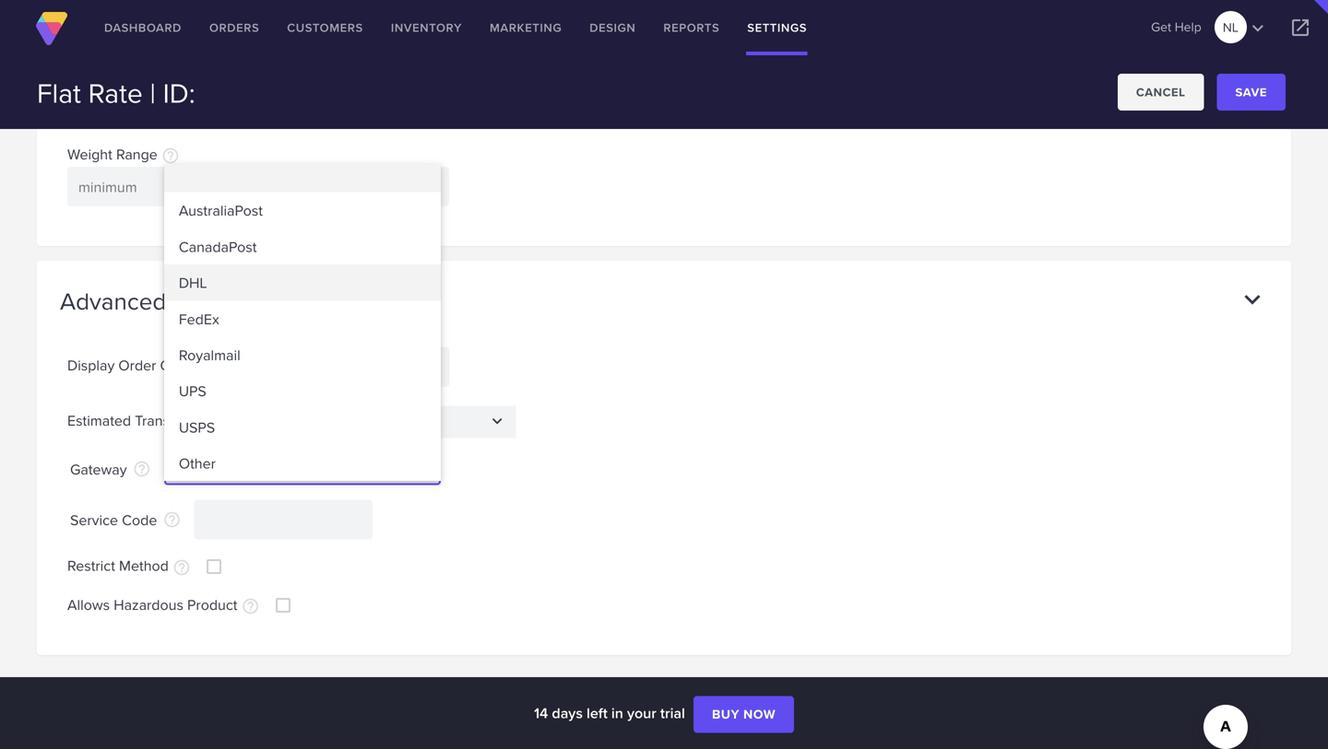 Task type: vqa. For each thing, say whether or not it's contained in the screenshot.
Our
no



Task type: locate. For each thing, give the bounding box(es) containing it.
advanced settings
[[60, 284, 258, 319]]

left
[[587, 703, 608, 725]]

transit
[[135, 410, 177, 431]]

2 maximum text field from the top
[[271, 167, 449, 207]]

settings right reports
[[747, 19, 807, 36]]

help_outline
[[149, 66, 167, 85], [161, 147, 180, 165], [217, 413, 236, 432], [133, 460, 151, 479], [163, 511, 181, 530], [172, 559, 191, 577], [241, 598, 260, 616]]

minimum text field
[[67, 87, 246, 126], [67, 167, 246, 207]]

reports
[[664, 19, 720, 36]]

help_outline down id:
[[161, 147, 180, 165]]

1 minimum text field from the top
[[67, 87, 246, 126]]

restrict method help_outline
[[67, 555, 191, 577]]

fedex
[[179, 308, 219, 330]]

weight
[[67, 143, 112, 165]]

id:
[[163, 73, 195, 113]]

range for price
[[104, 63, 145, 84]]

help_outline inside price range help_outline
[[149, 66, 167, 85]]

flat
[[37, 73, 81, 113]]

price
[[67, 63, 100, 84]]

range
[[104, 63, 145, 84], [116, 143, 158, 165]]

1 horizontal spatial settings
[[747, 19, 807, 36]]

range inside weight range help_outline
[[116, 143, 158, 165]]

buy
[[712, 706, 740, 725]]

range left |
[[104, 63, 145, 84]]

display order on checkout
[[67, 355, 245, 376]]

gateway
[[70, 459, 127, 480]]

dhl
[[179, 272, 207, 293]]

product
[[187, 594, 238, 616]]

None text field
[[239, 406, 516, 439], [164, 454, 441, 486], [194, 501, 373, 540], [239, 406, 516, 439], [164, 454, 441, 486], [194, 501, 373, 540]]

hazardous
[[114, 594, 183, 616]]

service
[[70, 510, 118, 531]]

dashboard link
[[90, 0, 196, 55]]

help_outline inside "service code help_outline"
[[163, 511, 181, 530]]

minimum text field down weight range help_outline
[[67, 167, 246, 207]]

marketing
[[490, 19, 562, 36]]


[[1290, 17, 1312, 39]]

estimated
[[67, 410, 131, 431]]

expand_more
[[1237, 284, 1268, 316]]

to
[[252, 176, 265, 198]]

on
[[160, 355, 180, 376]]

help
[[1175, 18, 1202, 36]]

help_outline right gateway
[[133, 460, 151, 479]]

range right weight
[[116, 143, 158, 165]]

save link
[[1217, 74, 1286, 111]]

help_outline right days
[[217, 413, 236, 432]]

0 vertical spatial settings
[[747, 19, 807, 36]]

nl 
[[1223, 17, 1269, 39]]

display
[[67, 355, 115, 376]]

your
[[627, 703, 657, 725]]

0 horizontal spatial settings
[[172, 284, 258, 319]]

help_outline right code
[[163, 511, 181, 530]]

settings up the royalmail
[[172, 284, 258, 319]]

None text field
[[271, 347, 450, 387]]

1 vertical spatial maximum text field
[[271, 167, 449, 207]]

cancel link
[[1118, 74, 1204, 111]]

save
[[1236, 83, 1267, 101]]

range inside price range help_outline
[[104, 63, 145, 84]]

weight range help_outline
[[67, 143, 180, 165]]

1 vertical spatial range
[[116, 143, 158, 165]]

help_outline inside gateway help_outline
[[133, 460, 151, 479]]

gateway help_outline
[[70, 459, 151, 480]]

1 vertical spatial settings
[[172, 284, 258, 319]]

order
[[118, 355, 156, 376]]

usps
[[179, 417, 215, 438]]

orders
[[172, 13, 245, 48], [209, 19, 259, 36]]

ups
[[179, 381, 206, 402]]

buy now
[[712, 706, 776, 725]]

0 vertical spatial minimum text field
[[67, 87, 246, 126]]

help_outline down qualifying orders
[[149, 66, 167, 85]]

royalmail
[[179, 344, 240, 366]]

help_outline right the product
[[241, 598, 260, 616]]

help_outline right method on the bottom of the page
[[172, 559, 191, 577]]

1 vertical spatial minimum text field
[[67, 167, 246, 207]]

allows hazardous product help_outline
[[67, 594, 260, 616]]

checkout
[[183, 355, 245, 376]]


[[1247, 17, 1269, 39]]

0 vertical spatial maximum text field
[[271, 87, 449, 126]]

price range help_outline
[[67, 63, 167, 85]]

0 vertical spatial range
[[104, 63, 145, 84]]

settings
[[747, 19, 807, 36], [172, 284, 258, 319]]

minimum text field for weight range
[[67, 167, 246, 207]]

2 minimum text field from the top
[[67, 167, 246, 207]]

maximum text field
[[271, 87, 449, 126], [271, 167, 449, 207]]

minimum text field down price range help_outline
[[67, 87, 246, 126]]

flat rate | id:
[[37, 73, 195, 113]]



Task type: describe. For each thing, give the bounding box(es) containing it.
rate
[[88, 73, 143, 113]]

qualifying orders
[[60, 13, 245, 48]]

orders left customers
[[209, 19, 259, 36]]

allows
[[67, 594, 110, 616]]

days
[[181, 410, 213, 431]]

help_outline inside the allows hazardous product help_outline
[[241, 598, 260, 616]]

service code help_outline
[[70, 510, 181, 531]]

get help
[[1151, 18, 1202, 36]]

help_outline inside estimated transit days help_outline
[[217, 413, 236, 432]]

|
[[150, 73, 156, 113]]

other
[[179, 453, 216, 474]]

restrict
[[67, 555, 115, 577]]

orders up id:
[[172, 13, 245, 48]]


[[488, 412, 507, 431]]

qualifying
[[60, 13, 166, 48]]

get
[[1151, 18, 1172, 36]]

advanced
[[60, 284, 166, 319]]

dashboard
[[104, 19, 182, 36]]

 link
[[1273, 0, 1328, 55]]

days
[[552, 703, 583, 725]]

code
[[122, 510, 157, 531]]

customers
[[287, 19, 363, 36]]

cancel
[[1136, 83, 1186, 101]]

help_outline inside weight range help_outline
[[161, 147, 180, 165]]

trial
[[660, 703, 685, 725]]

method
[[119, 555, 169, 577]]

14
[[534, 703, 548, 725]]

inventory
[[391, 19, 462, 36]]

canadapost
[[179, 236, 257, 257]]

estimated transit days help_outline
[[67, 410, 236, 432]]

1 maximum text field from the top
[[271, 87, 449, 126]]

buy now link
[[694, 697, 794, 734]]

in
[[611, 703, 623, 725]]

now
[[743, 706, 776, 725]]

nl
[[1223, 18, 1239, 36]]

design
[[590, 19, 636, 36]]

help_outline inside the restrict method help_outline
[[172, 559, 191, 577]]

range for weight
[[116, 143, 158, 165]]

australiapost
[[179, 200, 263, 221]]

14 days left in your trial
[[534, 703, 689, 725]]

minimum text field for price range
[[67, 87, 246, 126]]



